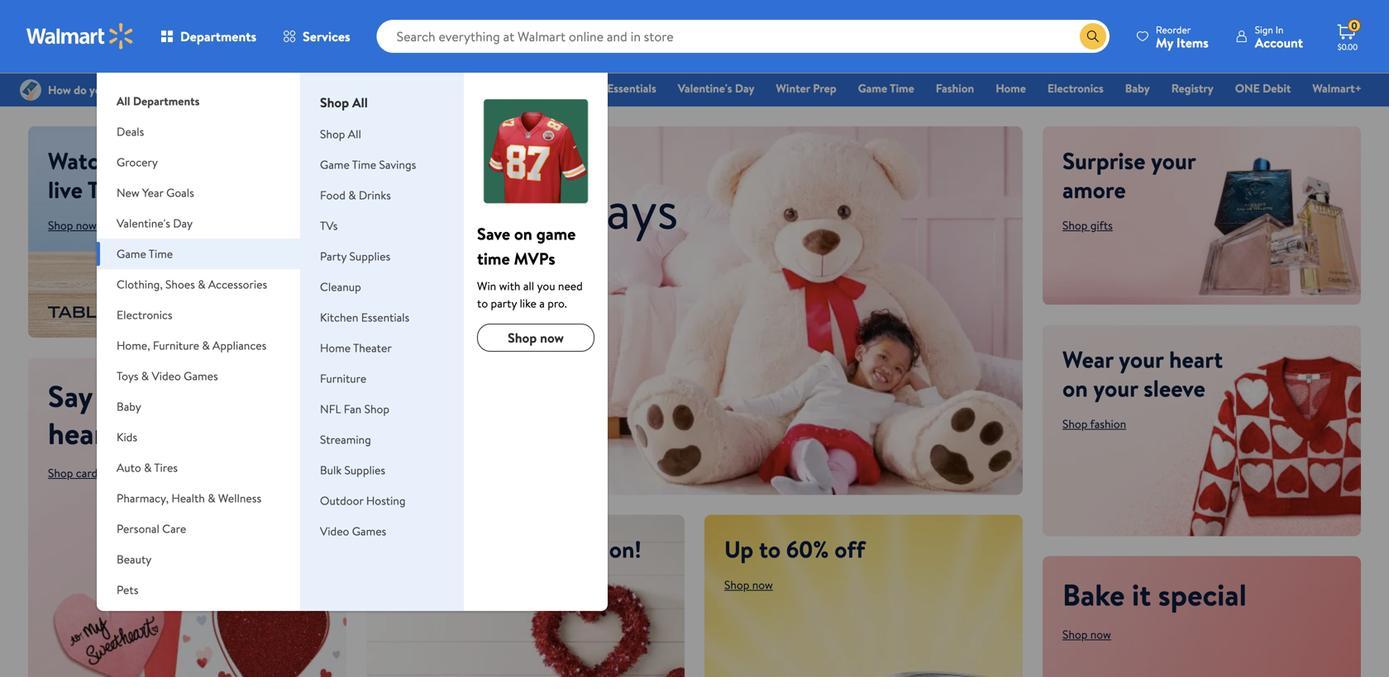 Task type: describe. For each thing, give the bounding box(es) containing it.
debit
[[1263, 80, 1291, 96]]

up
[[724, 534, 753, 566]]

my
[[1156, 33, 1173, 52]]

games inside dropdown button
[[184, 368, 218, 384]]

valentine's day button
[[97, 208, 300, 239]]

gifts
[[1090, 217, 1113, 234]]

fashion link
[[928, 79, 982, 97]]

cards
[[76, 465, 102, 482]]

1 vertical spatial to
[[759, 534, 781, 566]]

wellness
[[218, 491, 261, 507]]

toys
[[117, 368, 138, 384]]

baby for baby dropdown button
[[117, 399, 141, 415]]

valentine's day for valentine's day link
[[678, 80, 755, 96]]

now down pro.
[[540, 329, 564, 347]]

services button
[[270, 17, 363, 56]]

game time button
[[97, 239, 300, 270]]

valentine's for valentine's day link
[[678, 80, 732, 96]]

registry link
[[1164, 79, 1221, 97]]

wear
[[1062, 344, 1113, 376]]

personal care button
[[97, 514, 300, 545]]

shop all link
[[320, 126, 361, 142]]

one
[[1235, 80, 1260, 96]]

& inside "watch & record live tv"
[[117, 145, 133, 177]]

shop now link for bake it special
[[1062, 627, 1111, 643]]

improvement
[[150, 613, 217, 629]]

services
[[303, 27, 350, 45]]

0 vertical spatial essentials
[[607, 80, 656, 96]]

supplies for bulk supplies
[[344, 463, 385, 479]]

home for home improvement
[[117, 613, 147, 629]]

shop down cupid's
[[386, 578, 411, 594]]

grocery for grocery & essentials
[[553, 80, 594, 96]]

party
[[320, 248, 347, 265]]

win
[[477, 278, 496, 294]]

say
[[48, 376, 92, 417]]

ways
[[569, 172, 678, 246]]

heart inside 'wear your heart on your sleeve'
[[1169, 344, 1223, 376]]

shop up the shop all link
[[320, 93, 349, 112]]

health
[[171, 491, 205, 507]]

auto & tires
[[117, 460, 178, 476]]

outdoor hosting link
[[320, 493, 406, 509]]

bulk
[[320, 463, 342, 479]]

shop down live
[[48, 217, 73, 234]]

shop left fashion at the bottom of the page
[[1062, 416, 1088, 432]]

shop right fan
[[364, 401, 389, 418]]

game
[[536, 222, 576, 246]]

electronics button
[[97, 300, 300, 331]]

shop down up
[[724, 578, 749, 594]]

shop gifts link
[[1062, 217, 1113, 234]]

electronics for electronics link
[[1047, 80, 1104, 96]]

fan
[[344, 401, 362, 418]]

all up game time savings link
[[348, 126, 361, 142]]

registry
[[1171, 80, 1214, 96]]

on inside save on game time mvps win with all you need to party like a pro.
[[514, 222, 532, 246]]

love
[[386, 172, 494, 246]]

home,
[[117, 338, 150, 354]]

your up fashion at the bottom of the page
[[1093, 373, 1138, 405]]

pharmacy,
[[117, 491, 169, 507]]

fashion
[[936, 80, 974, 96]]

shop fashion
[[1062, 416, 1126, 432]]

game for game time savings link
[[320, 157, 350, 173]]

pro.
[[548, 296, 567, 312]]

$0.00
[[1338, 41, 1358, 53]]

1 vertical spatial video
[[320, 524, 349, 540]]

all up the shop all link
[[352, 93, 368, 112]]

party
[[491, 296, 517, 312]]

save
[[477, 222, 510, 246]]

1 vertical spatial furniture
[[320, 371, 366, 387]]

1 vertical spatial departments
[[133, 93, 200, 109]]

record
[[138, 145, 205, 177]]

now for up to 60% off
[[752, 578, 773, 594]]

time for game time dropdown button
[[149, 246, 173, 262]]

sponsored
[[301, 336, 346, 350]]

food & drinks
[[320, 187, 391, 203]]

cleanup link
[[320, 279, 361, 295]]

amore
[[1062, 174, 1126, 206]]

1 horizontal spatial games
[[352, 524, 386, 540]]

shop left gifts
[[1062, 217, 1088, 234]]

shop gifts
[[1062, 217, 1113, 234]]

home theater
[[320, 340, 392, 356]]

mvps
[[514, 247, 555, 270]]

nfl fan shop link
[[320, 401, 389, 418]]

shop now link for up to 60% off
[[724, 578, 773, 594]]

kitchen
[[320, 310, 358, 326]]

winter prep link
[[769, 79, 844, 97]]

it for from
[[99, 376, 119, 417]]

furniture inside dropdown button
[[153, 338, 199, 354]]

game time image
[[477, 93, 595, 210]]

walmart+
[[1312, 80, 1362, 96]]

home for home theater
[[320, 340, 351, 356]]

deals
[[117, 124, 144, 140]]

hosting
[[366, 493, 406, 509]]

tvs link
[[320, 218, 338, 234]]

account
[[1255, 33, 1303, 52]]

shop decorations link
[[386, 578, 473, 594]]

the
[[197, 376, 240, 417]]

one debit link
[[1228, 79, 1298, 97]]

game for game time dropdown button
[[117, 246, 146, 262]]

2 shop all from the top
[[320, 126, 361, 142]]

your for wear
[[1119, 344, 1164, 376]]

reorder
[[1156, 23, 1191, 37]]

search icon image
[[1086, 30, 1100, 43]]

grocery for grocery
[[117, 154, 158, 170]]

from
[[126, 376, 189, 417]]

baby button
[[97, 392, 300, 423]]

heart inside the say it from the heart
[[48, 413, 117, 454]]

tvs
[[320, 218, 338, 234]]

wear your heart on your sleeve
[[1062, 344, 1223, 405]]

items
[[1176, 33, 1209, 52]]

tv
[[87, 174, 115, 206]]

bulk supplies link
[[320, 463, 385, 479]]

clothing, shoes & accessories
[[117, 277, 267, 293]]

live
[[48, 174, 83, 206]]

home for home
[[996, 80, 1026, 96]]

grocery button
[[97, 147, 300, 178]]

video games link
[[320, 524, 386, 540]]

game for game time link
[[858, 80, 887, 96]]

home, furniture & appliances button
[[97, 331, 300, 361]]

watch
[[48, 145, 112, 177]]



Task type: vqa. For each thing, say whether or not it's contained in the screenshot.
38
no



Task type: locate. For each thing, give the bounding box(es) containing it.
beauty
[[117, 552, 152, 568]]

personal care
[[117, 521, 186, 537]]

0 horizontal spatial valentine's day
[[117, 215, 193, 232]]

new
[[117, 185, 139, 201]]

2 vertical spatial home
[[117, 613, 147, 629]]

valentine's day inside dropdown button
[[117, 215, 193, 232]]

new year goals button
[[97, 178, 300, 208]]

furniture up the toys & video games
[[153, 338, 199, 354]]

shop left the cards
[[48, 465, 73, 482]]

0 vertical spatial departments
[[180, 27, 256, 45]]

love all ways
[[386, 172, 678, 246]]

shop now for bake it special
[[1062, 627, 1111, 643]]

you
[[537, 278, 555, 294]]

home down the pets
[[117, 613, 147, 629]]

shop now link for watch & record live tv
[[48, 217, 97, 234]]

2 vertical spatial game
[[117, 246, 146, 262]]

1 horizontal spatial time
[[352, 157, 376, 173]]

2 horizontal spatial game
[[858, 80, 887, 96]]

electronics inside dropdown button
[[117, 307, 172, 323]]

games down outdoor hosting
[[352, 524, 386, 540]]

to down the win
[[477, 296, 488, 312]]

shop now link down live
[[48, 217, 97, 234]]

sleeve
[[1144, 373, 1205, 405]]

0
[[1351, 19, 1357, 33]]

all departments link
[[97, 73, 300, 117]]

with
[[499, 278, 520, 294]]

1 horizontal spatial valentine's
[[678, 80, 732, 96]]

day down goals
[[173, 215, 193, 232]]

valentine's day down the walmart site-wide search box on the top
[[678, 80, 755, 96]]

game
[[858, 80, 887, 96], [320, 157, 350, 173], [117, 246, 146, 262]]

home inside 'link'
[[996, 80, 1026, 96]]

valentine's
[[678, 80, 732, 96], [117, 215, 170, 232]]

cupid's
[[386, 534, 461, 566]]

baby inside baby link
[[1125, 80, 1150, 96]]

year
[[142, 185, 163, 201]]

shop down "like"
[[508, 329, 537, 347]]

1 horizontal spatial heart
[[1169, 344, 1223, 376]]

all up mvps
[[506, 172, 557, 246]]

streaming
[[320, 432, 371, 448]]

party supplies link
[[320, 248, 390, 265]]

it for special
[[1132, 575, 1151, 616]]

0 vertical spatial game
[[858, 80, 887, 96]]

1 vertical spatial supplies
[[344, 463, 385, 479]]

reorder my items
[[1156, 23, 1209, 52]]

0 vertical spatial all
[[506, 172, 557, 246]]

shoes
[[165, 277, 195, 293]]

valentine's day link
[[670, 79, 762, 97]]

shop now link down a
[[477, 324, 595, 352]]

baby link
[[1118, 79, 1157, 97]]

1 horizontal spatial essentials
[[607, 80, 656, 96]]

sign in account
[[1255, 23, 1303, 52]]

time inside game time link
[[890, 80, 914, 96]]

1 vertical spatial it
[[1132, 575, 1151, 616]]

1 horizontal spatial furniture
[[320, 371, 366, 387]]

grocery & essentials
[[553, 80, 656, 96]]

bulk supplies
[[320, 463, 385, 479]]

valentine's inside dropdown button
[[117, 215, 170, 232]]

departments
[[180, 27, 256, 45], [133, 93, 200, 109]]

valentine's day for valentine's day dropdown button
[[117, 215, 193, 232]]

grocery
[[553, 80, 594, 96], [117, 154, 158, 170]]

game time link
[[851, 79, 922, 97]]

valentine's down year
[[117, 215, 170, 232]]

shop now for watch & record live tv
[[48, 217, 97, 234]]

1 horizontal spatial grocery
[[553, 80, 594, 96]]

0 horizontal spatial game
[[117, 246, 146, 262]]

your right surprise
[[1151, 145, 1196, 177]]

valentine's for valentine's day dropdown button
[[117, 215, 170, 232]]

up to 60% off
[[724, 534, 865, 566]]

video down the outdoor
[[320, 524, 349, 540]]

shop now link down up
[[724, 578, 773, 594]]

all inside save on game time mvps win with all you need to party like a pro.
[[523, 278, 534, 294]]

0 horizontal spatial baby
[[117, 399, 141, 415]]

electronics down clothing,
[[117, 307, 172, 323]]

now down the tv at left top
[[76, 217, 97, 234]]

1 shop all from the top
[[320, 93, 368, 112]]

0 vertical spatial heart
[[1169, 344, 1223, 376]]

valentine's day down new year goals
[[117, 215, 193, 232]]

day inside dropdown button
[[173, 215, 193, 232]]

1 vertical spatial on
[[1062, 373, 1088, 405]]

0 vertical spatial valentine's
[[678, 80, 732, 96]]

on up mvps
[[514, 222, 532, 246]]

time inside game time dropdown button
[[149, 246, 173, 262]]

game right prep
[[858, 80, 887, 96]]

time
[[477, 247, 510, 270]]

grocery inside grocery dropdown button
[[117, 154, 158, 170]]

Search search field
[[377, 20, 1109, 53]]

all up the deals
[[117, 93, 130, 109]]

2 horizontal spatial home
[[996, 80, 1026, 96]]

now down bake
[[1090, 627, 1111, 643]]

shop up game time savings link
[[320, 126, 345, 142]]

0 vertical spatial game time
[[858, 80, 914, 96]]

to right up
[[759, 534, 781, 566]]

1 vertical spatial game time
[[117, 246, 173, 262]]

0 horizontal spatial essentials
[[361, 310, 409, 326]]

food
[[320, 187, 345, 203]]

cleanup
[[320, 279, 361, 295]]

0 horizontal spatial electronics
[[117, 307, 172, 323]]

departments up all departments link
[[180, 27, 256, 45]]

1 horizontal spatial baby
[[1125, 80, 1150, 96]]

1 horizontal spatial on
[[1062, 373, 1088, 405]]

1 horizontal spatial day
[[735, 80, 755, 96]]

video right toys at the left
[[152, 368, 181, 384]]

time for game time savings link
[[352, 157, 376, 173]]

departments up deals dropdown button
[[133, 93, 200, 109]]

1 vertical spatial baby
[[117, 399, 141, 415]]

supplies up 'outdoor hosting' link
[[344, 463, 385, 479]]

0 horizontal spatial on
[[514, 222, 532, 246]]

accessories
[[208, 277, 267, 293]]

1 horizontal spatial valentine's day
[[678, 80, 755, 96]]

game time savings
[[320, 157, 416, 173]]

shop all up the shop all link
[[320, 93, 368, 112]]

now for watch & record live tv
[[76, 217, 97, 234]]

0 horizontal spatial home
[[117, 613, 147, 629]]

time up food & drinks
[[352, 157, 376, 173]]

say it from the heart
[[48, 376, 240, 454]]

pets button
[[97, 575, 300, 606]]

clothing, shoes & accessories button
[[97, 270, 300, 300]]

game time savings link
[[320, 157, 416, 173]]

game time
[[858, 80, 914, 96], [117, 246, 173, 262]]

shop all up game time savings link
[[320, 126, 361, 142]]

toys & video games
[[117, 368, 218, 384]]

on inside 'wear your heart on your sleeve'
[[1062, 373, 1088, 405]]

walmart+ link
[[1305, 79, 1369, 97]]

now for bake it special
[[1090, 627, 1111, 643]]

all
[[117, 93, 130, 109], [352, 93, 368, 112], [348, 126, 361, 142]]

care
[[162, 521, 186, 537]]

pharmacy, health & wellness button
[[97, 484, 300, 514]]

1 vertical spatial all
[[523, 278, 534, 294]]

need
[[558, 278, 583, 294]]

shop now for up to 60% off
[[724, 578, 773, 594]]

shop now down live
[[48, 217, 97, 234]]

grocery inside grocery & essentials link
[[553, 80, 594, 96]]

shop
[[320, 93, 349, 112], [320, 126, 345, 142], [48, 217, 73, 234], [1062, 217, 1088, 234], [508, 329, 537, 347], [364, 401, 389, 418], [1062, 416, 1088, 432], [48, 465, 73, 482], [386, 578, 411, 594], [724, 578, 749, 594], [1062, 627, 1088, 643]]

auto & tires button
[[97, 453, 300, 484]]

1 vertical spatial electronics
[[117, 307, 172, 323]]

1 vertical spatial time
[[352, 157, 376, 173]]

all up "like"
[[523, 278, 534, 294]]

baby inside baby dropdown button
[[117, 399, 141, 415]]

bake
[[1062, 575, 1125, 616]]

1 vertical spatial day
[[173, 215, 193, 232]]

game up food
[[320, 157, 350, 173]]

food & drinks link
[[320, 187, 391, 203]]

shop cards link
[[48, 465, 102, 482]]

it right say on the bottom left of the page
[[99, 376, 119, 417]]

day for valentine's day link
[[735, 80, 755, 96]]

game time right prep
[[858, 80, 914, 96]]

0 vertical spatial day
[[735, 80, 755, 96]]

baby down toys at the left
[[117, 399, 141, 415]]

your right wear
[[1119, 344, 1164, 376]]

1 vertical spatial games
[[352, 524, 386, 540]]

0 horizontal spatial valentine's
[[117, 215, 170, 232]]

baby left registry link
[[1125, 80, 1150, 96]]

0 horizontal spatial it
[[99, 376, 119, 417]]

shop now
[[48, 217, 97, 234], [508, 329, 564, 347], [724, 578, 773, 594], [1062, 627, 1111, 643]]

baby
[[1125, 80, 1150, 96], [117, 399, 141, 415]]

time left fashion link
[[890, 80, 914, 96]]

0 horizontal spatial heart
[[48, 413, 117, 454]]

1 vertical spatial shop all
[[320, 126, 361, 142]]

kids
[[117, 430, 137, 446]]

games down home, furniture & appliances dropdown button
[[184, 368, 218, 384]]

winter prep
[[776, 80, 836, 96]]

pets
[[117, 582, 138, 599]]

1 vertical spatial heart
[[48, 413, 117, 454]]

drinks
[[359, 187, 391, 203]]

shop down bake
[[1062, 627, 1088, 643]]

0 horizontal spatial games
[[184, 368, 218, 384]]

game time for game time dropdown button
[[117, 246, 173, 262]]

video inside toys & video games dropdown button
[[152, 368, 181, 384]]

kitchen essentials link
[[320, 310, 409, 326]]

0 vertical spatial furniture
[[153, 338, 199, 354]]

60%
[[786, 534, 829, 566]]

game time for game time link
[[858, 80, 914, 96]]

one debit
[[1235, 80, 1291, 96]]

baby for baby link
[[1125, 80, 1150, 96]]

2 horizontal spatial time
[[890, 80, 914, 96]]

0 vertical spatial games
[[184, 368, 218, 384]]

1 vertical spatial essentials
[[361, 310, 409, 326]]

shop now down up
[[724, 578, 773, 594]]

1 vertical spatial home
[[320, 340, 351, 356]]

day for valentine's day dropdown button
[[173, 215, 193, 232]]

1 horizontal spatial game time
[[858, 80, 914, 96]]

0 vertical spatial supplies
[[349, 248, 390, 265]]

supplies right party
[[349, 248, 390, 265]]

1 horizontal spatial electronics
[[1047, 80, 1104, 96]]

1 horizontal spatial home
[[320, 340, 351, 356]]

home link
[[988, 79, 1033, 97]]

0 vertical spatial electronics
[[1047, 80, 1104, 96]]

surprise your amore
[[1062, 145, 1196, 206]]

2 vertical spatial time
[[149, 246, 173, 262]]

home right fashion at right
[[996, 80, 1026, 96]]

1 horizontal spatial video
[[320, 524, 349, 540]]

kids button
[[97, 423, 300, 453]]

0 horizontal spatial to
[[477, 296, 488, 312]]

departments inside dropdown button
[[180, 27, 256, 45]]

shop all
[[320, 93, 368, 112], [320, 126, 361, 142]]

Walmart Site-Wide search field
[[377, 20, 1109, 53]]

game time up clothing,
[[117, 246, 173, 262]]

0 vertical spatial time
[[890, 80, 914, 96]]

furniture up fan
[[320, 371, 366, 387]]

0 horizontal spatial grocery
[[117, 154, 158, 170]]

0 vertical spatial video
[[152, 368, 181, 384]]

0 vertical spatial on
[[514, 222, 532, 246]]

electronics for electronics dropdown button
[[117, 307, 172, 323]]

walmart image
[[26, 23, 134, 50]]

game time inside dropdown button
[[117, 246, 173, 262]]

outdoor hosting
[[320, 493, 406, 509]]

1 vertical spatial grocery
[[117, 154, 158, 170]]

0 horizontal spatial time
[[149, 246, 173, 262]]

game up clothing,
[[117, 246, 146, 262]]

day left winter
[[735, 80, 755, 96]]

supplies for party supplies
[[349, 248, 390, 265]]

party supplies
[[320, 248, 390, 265]]

all departments
[[117, 93, 200, 109]]

0 vertical spatial home
[[996, 80, 1026, 96]]

valentine's down search search field at the top of the page
[[678, 80, 732, 96]]

it inside the say it from the heart
[[99, 376, 119, 417]]

your for surprise
[[1151, 145, 1196, 177]]

1 horizontal spatial game
[[320, 157, 350, 173]]

0 horizontal spatial game time
[[117, 246, 173, 262]]

0 vertical spatial to
[[477, 296, 488, 312]]

home inside dropdown button
[[117, 613, 147, 629]]

0 horizontal spatial furniture
[[153, 338, 199, 354]]

beauty button
[[97, 545, 300, 575]]

it right bake
[[1132, 575, 1151, 616]]

kitchen essentials
[[320, 310, 409, 326]]

electronics link
[[1040, 79, 1111, 97]]

day
[[735, 80, 755, 96], [173, 215, 193, 232]]

0 vertical spatial it
[[99, 376, 119, 417]]

0 horizontal spatial day
[[173, 215, 193, 232]]

pharmacy, health & wellness
[[117, 491, 261, 507]]

0 vertical spatial grocery
[[553, 80, 594, 96]]

valentine's day
[[678, 80, 755, 96], [117, 215, 193, 232]]

to inside save on game time mvps win with all you need to party like a pro.
[[477, 296, 488, 312]]

your inside surprise your amore
[[1151, 145, 1196, 177]]

0 vertical spatial valentine's day
[[678, 80, 755, 96]]

1 vertical spatial valentine's
[[117, 215, 170, 232]]

1 vertical spatial valentine's day
[[117, 215, 193, 232]]

on up shop fashion
[[1062, 373, 1088, 405]]

calling—party
[[467, 534, 604, 566]]

1 vertical spatial game
[[320, 157, 350, 173]]

electronics down search icon
[[1047, 80, 1104, 96]]

1 horizontal spatial it
[[1132, 575, 1151, 616]]

game inside dropdown button
[[117, 246, 146, 262]]

streaming link
[[320, 432, 371, 448]]

departments button
[[147, 17, 270, 56]]

fashion
[[1090, 416, 1126, 432]]

time for game time link
[[890, 80, 914, 96]]

shop now down a
[[508, 329, 564, 347]]

0 vertical spatial baby
[[1125, 80, 1150, 96]]

1 horizontal spatial to
[[759, 534, 781, 566]]

home down kitchen
[[320, 340, 351, 356]]

shop now down bake
[[1062, 627, 1111, 643]]

time up shoes
[[149, 246, 173, 262]]

home improvement button
[[97, 606, 300, 637]]

0 vertical spatial shop all
[[320, 93, 368, 112]]

now down up
[[752, 578, 773, 594]]

it
[[99, 376, 119, 417], [1132, 575, 1151, 616]]

video games
[[320, 524, 386, 540]]

&
[[596, 80, 604, 96], [117, 145, 133, 177], [348, 187, 356, 203], [198, 277, 205, 293], [202, 338, 210, 354], [141, 368, 149, 384], [144, 460, 152, 476], [208, 491, 215, 507]]

electronics
[[1047, 80, 1104, 96], [117, 307, 172, 323]]

shop now link down bake
[[1062, 627, 1111, 643]]

0 horizontal spatial video
[[152, 368, 181, 384]]



